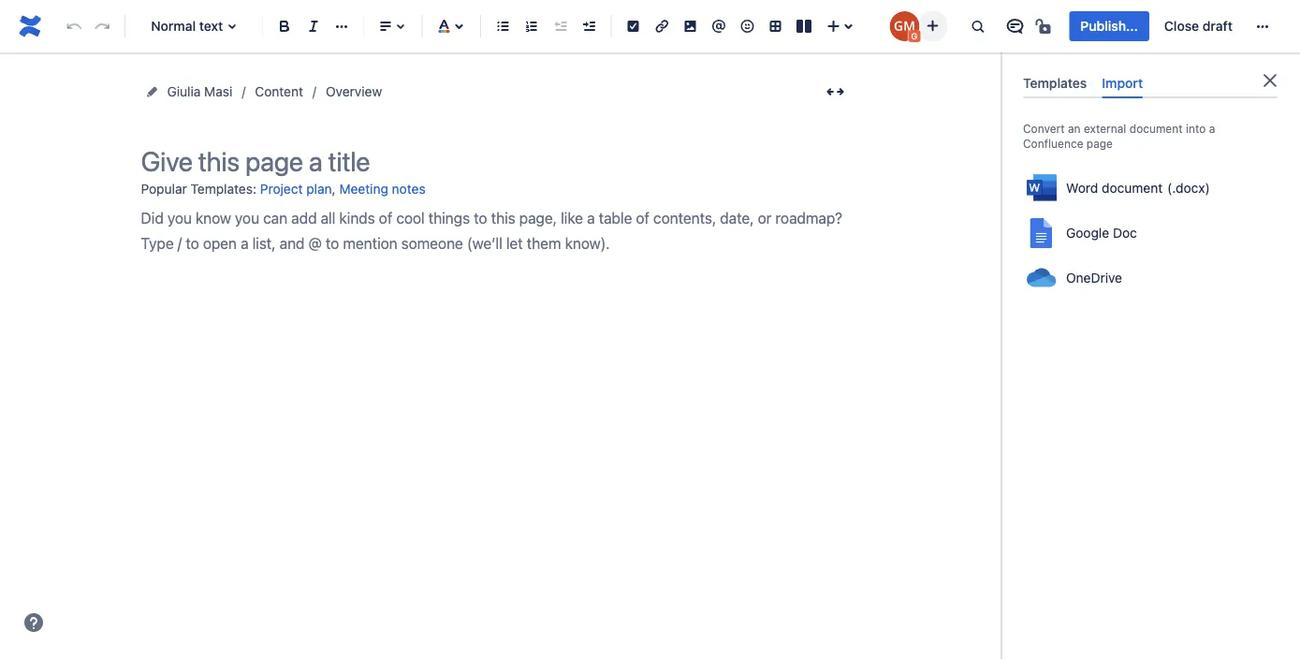 Task type: describe. For each thing, give the bounding box(es) containing it.
templates
[[1023, 75, 1087, 90]]

google
[[1066, 225, 1110, 240]]

external
[[1084, 122, 1127, 135]]

convert an external document into a confluence page
[[1023, 122, 1215, 150]]

indent tab image
[[578, 15, 600, 37]]

close
[[1164, 18, 1199, 34]]

undo ⌘z image
[[63, 15, 85, 37]]

close templates and import image
[[1259, 69, 1282, 92]]

overview link
[[326, 81, 382, 103]]

align left image
[[374, 15, 397, 37]]

giulia masi
[[167, 84, 232, 99]]

tab list containing templates
[[1016, 67, 1285, 98]]

normal text button
[[133, 6, 254, 47]]

redo ⌘⇧z image
[[91, 15, 114, 37]]

table image
[[765, 15, 787, 37]]

convert
[[1023, 122, 1065, 135]]

normal
[[151, 18, 196, 34]]

normal text
[[151, 18, 223, 34]]

bullet list ⌘⇧8 image
[[492, 15, 514, 37]]

into
[[1186, 122, 1206, 135]]

word
[[1066, 180, 1098, 195]]

popular
[[141, 181, 187, 196]]

,
[[332, 181, 336, 196]]

popular templates: project plan , meeting notes
[[141, 181, 426, 197]]

text
[[199, 18, 223, 34]]

publish...
[[1081, 18, 1138, 34]]

no restrictions image
[[1034, 15, 1056, 37]]

doc
[[1113, 225, 1137, 240]]

layouts image
[[793, 15, 816, 37]]

link image
[[651, 15, 673, 37]]

invite to edit image
[[922, 15, 944, 37]]

import
[[1102, 75, 1143, 90]]

meeting notes button
[[339, 174, 426, 205]]

notes
[[392, 181, 426, 197]]

move this page image
[[145, 84, 160, 99]]

project plan button
[[260, 174, 332, 205]]

onedrive
[[1066, 270, 1123, 285]]

find and replace image
[[967, 15, 989, 37]]

mention image
[[708, 15, 730, 37]]

comment icon image
[[1004, 15, 1026, 37]]

add image, video, or file image
[[679, 15, 702, 37]]

giulia masi image
[[890, 11, 920, 41]]

close draft
[[1164, 18, 1233, 34]]



Task type: vqa. For each thing, say whether or not it's contained in the screenshot.
THE ADD TOOL button
no



Task type: locate. For each thing, give the bounding box(es) containing it.
Give this page a title text field
[[141, 146, 852, 177]]

action item image
[[622, 15, 645, 37]]

content
[[255, 84, 303, 99]]

document
[[1130, 122, 1183, 135], [1102, 180, 1163, 195]]

close draft button
[[1153, 11, 1244, 41]]

help image
[[22, 611, 45, 634]]

make page full-width image
[[824, 81, 847, 103]]

confluence image
[[15, 11, 45, 41], [15, 11, 45, 41]]

giulia
[[167, 84, 201, 99]]

more formatting image
[[331, 15, 353, 37]]

meeting
[[339, 181, 388, 197]]

a
[[1209, 122, 1215, 135]]

tab list
[[1016, 67, 1285, 98]]

masi
[[204, 84, 232, 99]]

(.docx)
[[1168, 180, 1210, 195]]

confluence
[[1023, 137, 1084, 150]]

google doc button
[[1020, 211, 1282, 256]]

templates:
[[191, 181, 256, 196]]

document inside convert an external document into a confluence page
[[1130, 122, 1183, 135]]

page
[[1087, 137, 1113, 150]]

word document (.docx)
[[1066, 180, 1210, 195]]

content link
[[255, 81, 303, 103]]

more image
[[1252, 15, 1274, 37]]

Main content area, start typing to enter text. text field
[[141, 205, 852, 256]]

google doc
[[1066, 225, 1137, 240]]

giulia masi link
[[167, 81, 232, 103]]

onedrive button
[[1020, 256, 1282, 301]]

bold ⌘b image
[[273, 15, 296, 37]]

0 vertical spatial document
[[1130, 122, 1183, 135]]

overview
[[326, 84, 382, 99]]

numbered list ⌘⇧7 image
[[520, 15, 543, 37]]

emoji image
[[736, 15, 759, 37]]

an
[[1068, 122, 1081, 135]]

publish... button
[[1070, 11, 1150, 41]]

outdent ⇧tab image
[[549, 15, 572, 37]]

italic ⌘i image
[[302, 15, 325, 37]]

1 vertical spatial document
[[1102, 180, 1163, 195]]

project
[[260, 181, 303, 197]]

document up doc
[[1102, 180, 1163, 195]]

document left the into in the top right of the page
[[1130, 122, 1183, 135]]

draft
[[1203, 18, 1233, 34]]

plan
[[306, 181, 332, 197]]



